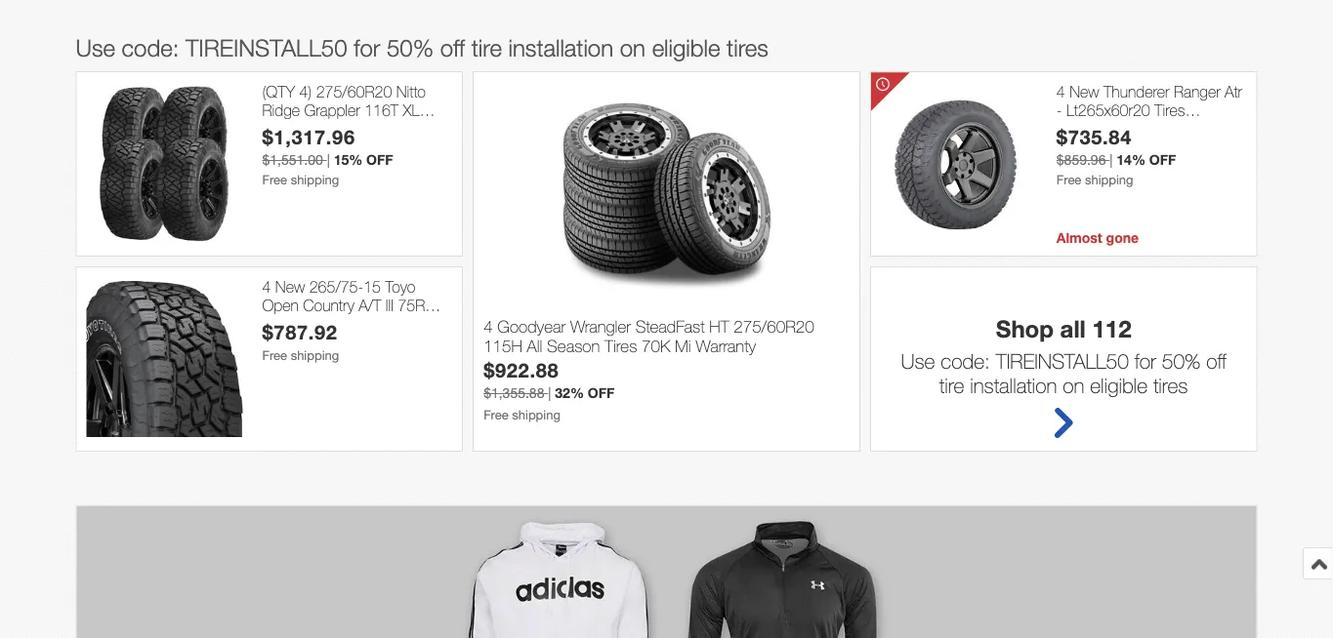 Task type: locate. For each thing, give the bounding box(es) containing it.
tires
[[727, 34, 769, 61], [1154, 374, 1188, 398]]

115h
[[484, 336, 523, 356]]

0 horizontal spatial |
[[327, 152, 330, 168]]

1 vertical spatial tire
[[940, 374, 965, 398]]

shipping inside 4 goodyear wrangler steadfast ht 275/60r20 115h all season tires 70k mi warranty $922.88 $1,355.88 | 32% off free shipping
[[512, 408, 561, 423]]

1 horizontal spatial use
[[901, 349, 935, 373]]

4)
[[299, 82, 312, 100]]

tires down grappler
[[333, 119, 364, 138]]

$1,551.00
[[262, 152, 323, 168]]

1 horizontal spatial |
[[548, 386, 551, 402]]

off inside $735.84 $859.96 | 14% off free shipping
[[1150, 152, 1177, 168]]

| left 32%
[[548, 386, 551, 402]]

shipping down $1,355.88 on the bottom left
[[512, 408, 561, 423]]

0 vertical spatial tires
[[727, 34, 769, 61]]

tireinstall50
[[186, 34, 347, 61], [996, 349, 1129, 373]]

eligible
[[652, 34, 720, 61], [1090, 374, 1148, 398]]

275/60r20 inside (qty 4) 275/60r20 nitto ridge grappler 116t xl black wall tires
[[316, 82, 392, 100]]

shop all 112 use code: tireinstall50 for 50% off tire installation on eligible tires
[[901, 314, 1227, 398]]

free
[[262, 173, 287, 188], [1057, 173, 1082, 188], [262, 349, 287, 364], [484, 408, 509, 423]]

shipping down $1,551.00
[[291, 173, 339, 188]]

265/75-
[[309, 277, 364, 296]]

1 horizontal spatial 4
[[484, 317, 493, 336]]

shop
[[996, 314, 1054, 342]]

ht
[[710, 317, 729, 336]]

4 up -
[[1057, 82, 1066, 100]]

50%
[[387, 34, 434, 61], [1162, 349, 1201, 373]]

2 vertical spatial 4
[[484, 317, 493, 336]]

code:
[[122, 34, 179, 61], [941, 349, 991, 373]]

| left 14%
[[1110, 152, 1113, 168]]

nitto
[[396, 82, 426, 100]]

$1,355.88
[[484, 386, 545, 402]]

0 horizontal spatial installation
[[509, 34, 614, 61]]

off
[[440, 34, 465, 61], [366, 152, 393, 168], [1150, 152, 1177, 168], [1207, 349, 1227, 373], [588, 386, 615, 402]]

on inside shop all 112 use code: tireinstall50 for 50% off tire installation on eligible tires
[[1063, 374, 1085, 398]]

new up lt265x60r20
[[1070, 82, 1100, 100]]

1 vertical spatial installation
[[970, 374, 1057, 398]]

1 horizontal spatial eligible
[[1090, 374, 1148, 398]]

shipping down $787.92
[[291, 349, 339, 364]]

1 horizontal spatial tire
[[940, 374, 965, 398]]

4 new thunderer ranger atr - lt265x60r20 tires 2656020 265 60 20 link
[[1057, 82, 1247, 138]]

1 horizontal spatial new
[[1070, 82, 1100, 100]]

tireinstall50 down all
[[996, 349, 1129, 373]]

1 vertical spatial new
[[275, 277, 305, 296]]

0 horizontal spatial eligible
[[652, 34, 720, 61]]

a/t
[[359, 296, 381, 315]]

0 horizontal spatial tires
[[727, 34, 769, 61]]

4 for $735.84
[[1057, 82, 1066, 100]]

0 vertical spatial new
[[1070, 82, 1100, 100]]

tires inside 4 new 265/75-15 toyo open country a/t iii 75r r15 tires 88596
[[294, 315, 325, 333]]

0 vertical spatial 50%
[[387, 34, 434, 61]]

2 horizontal spatial 4
[[1057, 82, 1066, 100]]

4 inside 4 new thunderer ranger atr - lt265x60r20 tires 2656020 265 60 20
[[1057, 82, 1066, 100]]

1 vertical spatial on
[[1063, 374, 1085, 398]]

tireinstall50 up (qty
[[186, 34, 347, 61]]

0 vertical spatial 275/60r20
[[316, 82, 392, 100]]

0 horizontal spatial use
[[76, 34, 115, 61]]

use inside shop all 112 use code: tireinstall50 for 50% off tire installation on eligible tires
[[901, 349, 935, 373]]

free down $1,355.88 on the bottom left
[[484, 408, 509, 423]]

0 horizontal spatial new
[[275, 277, 305, 296]]

275/60r20 up warranty
[[734, 317, 815, 336]]

open
[[262, 296, 299, 315]]

warranty
[[696, 336, 756, 356]]

1 horizontal spatial code:
[[941, 349, 991, 373]]

grappler
[[304, 101, 360, 119]]

50% inside shop all 112 use code: tireinstall50 for 50% off tire installation on eligible tires
[[1162, 349, 1201, 373]]

country
[[303, 296, 354, 315]]

new inside 4 new 265/75-15 toyo open country a/t iii 75r r15 tires 88596
[[275, 277, 305, 296]]

new for $787.92
[[275, 277, 305, 296]]

0 vertical spatial use
[[76, 34, 115, 61]]

$922.88
[[484, 359, 559, 382]]

4
[[1057, 82, 1066, 100], [262, 277, 271, 296], [484, 317, 493, 336]]

tires
[[1155, 101, 1186, 119], [333, 119, 364, 138], [294, 315, 325, 333], [605, 336, 637, 356]]

1 vertical spatial for
[[1135, 349, 1157, 373]]

1 horizontal spatial on
[[1063, 374, 1085, 398]]

1 vertical spatial 4
[[262, 277, 271, 296]]

0 vertical spatial 4
[[1057, 82, 1066, 100]]

0 vertical spatial tire
[[472, 34, 502, 61]]

tires inside (qty 4) 275/60r20 nitto ridge grappler 116t xl black wall tires
[[333, 119, 364, 138]]

0 vertical spatial installation
[[509, 34, 614, 61]]

60
[[1153, 119, 1170, 138]]

$787.92
[[262, 321, 338, 344]]

1 vertical spatial eligible
[[1090, 374, 1148, 398]]

4 goodyear wrangler steadfast ht 275/60r20 115h all season tires 70k mi warranty $922.88 $1,355.88 | 32% off free shipping
[[484, 317, 815, 423]]

wrangler
[[570, 317, 631, 336]]

lt265x60r20
[[1067, 101, 1151, 119]]

15
[[364, 277, 381, 296]]

0 vertical spatial tireinstall50
[[186, 34, 347, 61]]

(qty
[[262, 82, 295, 100]]

275/60r20 up grappler
[[316, 82, 392, 100]]

$735.84
[[1057, 125, 1132, 149]]

0 horizontal spatial tireinstall50
[[186, 34, 347, 61]]

free down the $859.96
[[1057, 173, 1082, 188]]

1 horizontal spatial tires
[[1154, 374, 1188, 398]]

| inside $1,317.96 $1,551.00 | 15% off free shipping
[[327, 152, 330, 168]]

0 vertical spatial code:
[[122, 34, 179, 61]]

0 vertical spatial for
[[354, 34, 380, 61]]

1 vertical spatial tires
[[1154, 374, 1188, 398]]

tires down wrangler
[[605, 336, 637, 356]]

ranger
[[1174, 82, 1221, 100]]

use code: tireinstall50 for 50% off tire installation on eligible tires
[[76, 34, 769, 61]]

tires inside shop all 112 use code: tireinstall50 for 50% off tire installation on eligible tires
[[1154, 374, 1188, 398]]

0 horizontal spatial code:
[[122, 34, 179, 61]]

1 horizontal spatial 50%
[[1162, 349, 1201, 373]]

4 up open
[[262, 277, 271, 296]]

installation
[[509, 34, 614, 61], [970, 374, 1057, 398]]

1 horizontal spatial installation
[[970, 374, 1057, 398]]

tireinstall50 inside shop all 112 use code: tireinstall50 for 50% off tire installation on eligible tires
[[996, 349, 1129, 373]]

4 inside 4 new 265/75-15 toyo open country a/t iii 75r r15 tires 88596
[[262, 277, 271, 296]]

tire
[[472, 34, 502, 61], [940, 374, 965, 398]]

0 horizontal spatial on
[[620, 34, 646, 61]]

on
[[620, 34, 646, 61], [1063, 374, 1085, 398]]

new up open
[[275, 277, 305, 296]]

2 horizontal spatial |
[[1110, 152, 1113, 168]]

new inside 4 new thunderer ranger atr - lt265x60r20 tires 2656020 265 60 20
[[1070, 82, 1100, 100]]

$1,317.96 $1,551.00 | 15% off free shipping
[[262, 125, 393, 188]]

off inside 4 goodyear wrangler steadfast ht 275/60r20 115h all season tires 70k mi warranty $922.88 $1,355.88 | 32% off free shipping
[[588, 386, 615, 402]]

| inside 4 goodyear wrangler steadfast ht 275/60r20 115h all season tires 70k mi warranty $922.88 $1,355.88 | 32% off free shipping
[[548, 386, 551, 402]]

use
[[76, 34, 115, 61], [901, 349, 935, 373]]

0 horizontal spatial 4
[[262, 277, 271, 296]]

free down $1,551.00
[[262, 173, 287, 188]]

1 horizontal spatial 275/60r20
[[734, 317, 815, 336]]

4 up 115h
[[484, 317, 493, 336]]

shipping
[[291, 173, 339, 188], [1085, 173, 1134, 188], [291, 349, 339, 364], [512, 408, 561, 423]]

new for $735.84
[[1070, 82, 1100, 100]]

1 horizontal spatial tireinstall50
[[996, 349, 1129, 373]]

r15
[[262, 315, 290, 333]]

tires up 60
[[1155, 101, 1186, 119]]

new
[[1070, 82, 1100, 100], [275, 277, 305, 296]]

1 vertical spatial tireinstall50
[[996, 349, 1129, 373]]

-
[[1057, 101, 1062, 119]]

| inside $735.84 $859.96 | 14% off free shipping
[[1110, 152, 1113, 168]]

free inside $1,317.96 $1,551.00 | 15% off free shipping
[[262, 173, 287, 188]]

|
[[327, 152, 330, 168], [1110, 152, 1113, 168], [548, 386, 551, 402]]

1 vertical spatial 50%
[[1162, 349, 1201, 373]]

shipping down 14%
[[1085, 173, 1134, 188]]

atr
[[1225, 82, 1243, 100]]

4 new 265/75-15 toyo open country a/t iii 75r r15 tires 88596 link
[[262, 277, 453, 333]]

1 horizontal spatial for
[[1135, 349, 1157, 373]]

0 vertical spatial on
[[620, 34, 646, 61]]

free down r15
[[262, 349, 287, 364]]

| left 15%
[[327, 152, 330, 168]]

$859.96
[[1057, 152, 1106, 168]]

tires down country
[[294, 315, 325, 333]]

1 vertical spatial use
[[901, 349, 935, 373]]

for
[[354, 34, 380, 61], [1135, 349, 1157, 373]]

1 vertical spatial 275/60r20
[[734, 317, 815, 336]]

| for $1,317.96
[[327, 152, 330, 168]]

14%
[[1117, 152, 1146, 168]]

275/60r20
[[316, 82, 392, 100], [734, 317, 815, 336]]

0 horizontal spatial 275/60r20
[[316, 82, 392, 100]]

xl
[[403, 101, 420, 119]]

1 vertical spatial code:
[[941, 349, 991, 373]]



Task type: vqa. For each thing, say whether or not it's contained in the screenshot.
the right 50%
yes



Task type: describe. For each thing, give the bounding box(es) containing it.
0 horizontal spatial 50%
[[387, 34, 434, 61]]

20
[[1174, 119, 1192, 138]]

4 inside 4 goodyear wrangler steadfast ht 275/60r20 115h all season tires 70k mi warranty $922.88 $1,355.88 | 32% off free shipping
[[484, 317, 493, 336]]

265
[[1122, 119, 1148, 138]]

112
[[1093, 314, 1132, 342]]

almost
[[1057, 229, 1103, 246]]

code: inside shop all 112 use code: tireinstall50 for 50% off tire installation on eligible tires
[[941, 349, 991, 373]]

(qty 4) 275/60r20 nitto ridge grappler 116t xl black wall tires
[[262, 82, 426, 138]]

88596
[[329, 315, 372, 333]]

shipping inside $735.84 $859.96 | 14% off free shipping
[[1085, 173, 1134, 188]]

75r
[[398, 296, 425, 315]]

toyo
[[385, 277, 416, 296]]

shipping inside $1,317.96 $1,551.00 | 15% off free shipping
[[291, 173, 339, 188]]

free inside $735.84 $859.96 | 14% off free shipping
[[1057, 173, 1082, 188]]

all
[[527, 336, 543, 356]]

275/60r20 inside 4 goodyear wrangler steadfast ht 275/60r20 115h all season tires 70k mi warranty $922.88 $1,355.88 | 32% off free shipping
[[734, 317, 815, 336]]

season
[[547, 336, 600, 356]]

goodyear
[[498, 317, 566, 336]]

$735.84 $859.96 | 14% off free shipping
[[1057, 125, 1177, 188]]

0 horizontal spatial for
[[354, 34, 380, 61]]

4 goodyear wrangler steadfast ht 275/60r20 115h all season tires 70k mi warranty link
[[484, 317, 850, 359]]

steadfast
[[636, 317, 705, 336]]

$1,317.96
[[262, 125, 355, 149]]

32%
[[555, 386, 584, 402]]

black
[[262, 119, 298, 138]]

116t
[[365, 101, 399, 119]]

tires inside 4 new thunderer ranger atr - lt265x60r20 tires 2656020 265 60 20
[[1155, 101, 1186, 119]]

installation inside shop all 112 use code: tireinstall50 for 50% off tire installation on eligible tires
[[970, 374, 1057, 398]]

free inside $787.92 free shipping
[[262, 349, 287, 364]]

thunderer
[[1104, 82, 1170, 100]]

$787.92 free shipping
[[262, 321, 339, 364]]

free inside 4 goodyear wrangler steadfast ht 275/60r20 115h all season tires 70k mi warranty $922.88 $1,355.88 | 32% off free shipping
[[484, 408, 509, 423]]

tire inside shop all 112 use code: tireinstall50 for 50% off tire installation on eligible tires
[[940, 374, 965, 398]]

off inside shop all 112 use code: tireinstall50 for 50% off tire installation on eligible tires
[[1207, 349, 1227, 373]]

| for $735.84
[[1110, 152, 1113, 168]]

70k
[[642, 336, 671, 356]]

shipping inside $787.92 free shipping
[[291, 349, 339, 364]]

iii
[[386, 296, 394, 315]]

all
[[1061, 314, 1086, 342]]

mi
[[675, 336, 691, 356]]

ridge
[[262, 101, 300, 119]]

0 horizontal spatial tire
[[472, 34, 502, 61]]

4 new 265/75-15 toyo open country a/t iii 75r r15 tires 88596
[[262, 277, 425, 333]]

off inside $1,317.96 $1,551.00 | 15% off free shipping
[[366, 152, 393, 168]]

15%
[[334, 152, 363, 168]]

(qty 4) 275/60r20 nitto ridge grappler 116t xl black wall tires link
[[262, 82, 453, 138]]

eligible inside shop all 112 use code: tireinstall50 for 50% off tire installation on eligible tires
[[1090, 374, 1148, 398]]

2656020
[[1057, 119, 1118, 138]]

tires inside 4 goodyear wrangler steadfast ht 275/60r20 115h all season tires 70k mi warranty $922.88 $1,355.88 | 32% off free shipping
[[605, 336, 637, 356]]

gone
[[1107, 229, 1139, 246]]

0 vertical spatial eligible
[[652, 34, 720, 61]]

4 new thunderer ranger atr - lt265x60r20 tires 2656020 265 60 20
[[1057, 82, 1243, 138]]

wall
[[302, 119, 329, 138]]

for inside shop all 112 use code: tireinstall50 for 50% off tire installation on eligible tires
[[1135, 349, 1157, 373]]

almost gone
[[1057, 229, 1139, 246]]

4 for $787.92
[[262, 277, 271, 296]]



